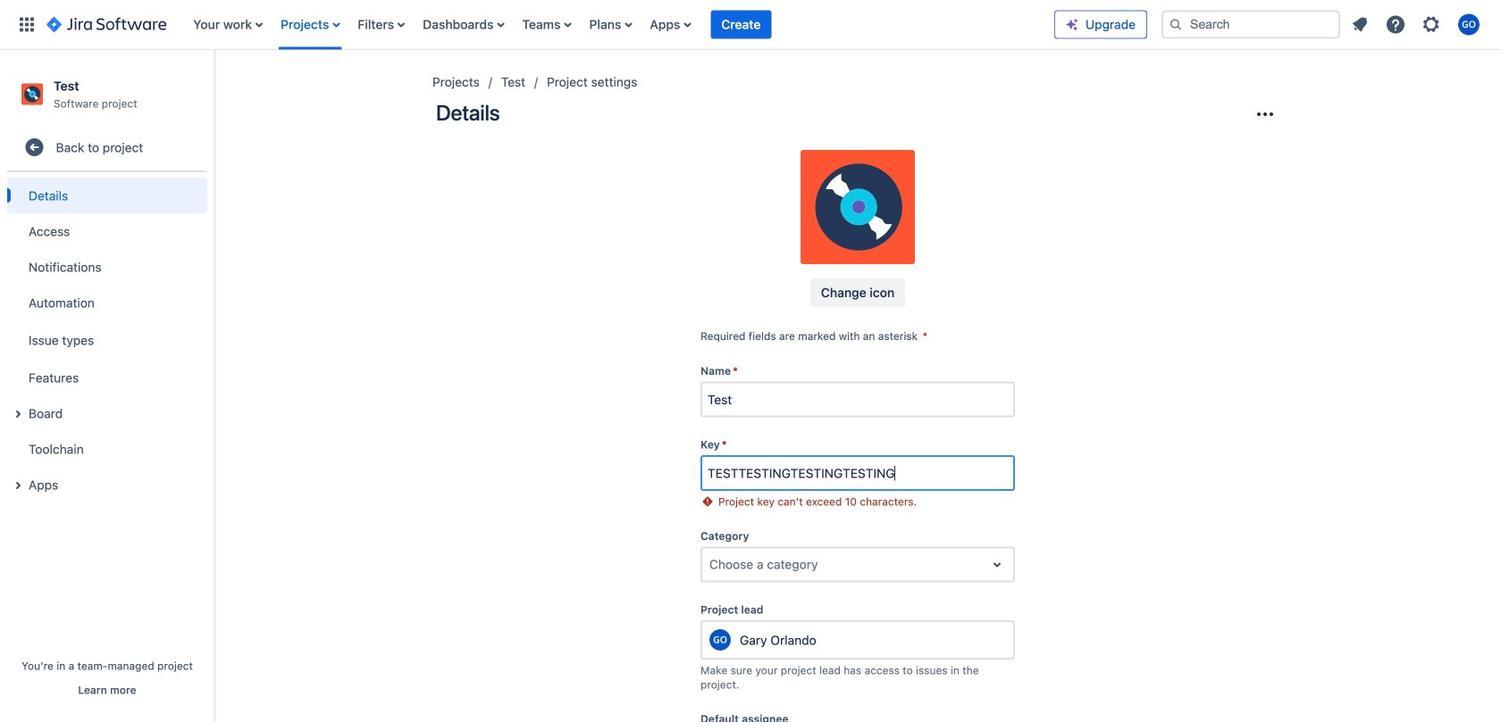Task type: vqa. For each thing, say whether or not it's contained in the screenshot.
Unstar this space icon
no



Task type: locate. For each thing, give the bounding box(es) containing it.
list item
[[711, 0, 771, 50]]

banner
[[0, 0, 1501, 50]]

None field
[[702, 384, 1013, 416], [702, 458, 1013, 490], [702, 384, 1013, 416], [702, 458, 1013, 490]]

1 vertical spatial expand image
[[7, 476, 29, 497]]

expand image
[[7, 404, 29, 425], [7, 476, 29, 497]]

None text field
[[709, 556, 713, 574]]

project avatar image
[[801, 150, 915, 264]]

primary element
[[11, 0, 1054, 50]]

help image
[[1385, 14, 1406, 35]]

group inside sidebar element
[[7, 173, 207, 509]]

your profile and settings image
[[1458, 14, 1480, 35]]

group
[[7, 173, 207, 509]]

open image
[[986, 555, 1008, 576]]

search image
[[1169, 17, 1183, 32]]

more image
[[1255, 104, 1276, 125]]

0 vertical spatial expand image
[[7, 404, 29, 425]]

list
[[184, 0, 1054, 50], [1344, 8, 1490, 41]]

None search field
[[1162, 10, 1340, 39]]

jira software image
[[46, 14, 166, 35], [46, 14, 166, 35]]

0 horizontal spatial list
[[184, 0, 1054, 50]]



Task type: describe. For each thing, give the bounding box(es) containing it.
sidebar navigation image
[[195, 71, 234, 107]]

2 expand image from the top
[[7, 476, 29, 497]]

sidebar element
[[0, 50, 214, 723]]

error image
[[701, 495, 715, 509]]

1 horizontal spatial list
[[1344, 8, 1490, 41]]

appswitcher icon image
[[16, 14, 38, 35]]

notifications image
[[1349, 14, 1371, 35]]

Search field
[[1162, 10, 1340, 39]]

1 expand image from the top
[[7, 404, 29, 425]]

settings image
[[1421, 14, 1442, 35]]



